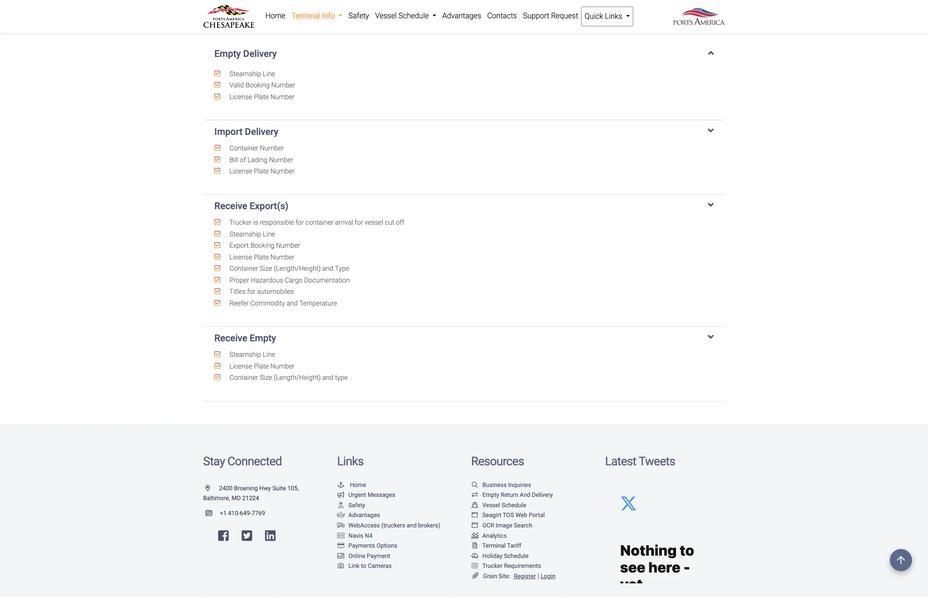 Task type: locate. For each thing, give the bounding box(es) containing it.
license plate number down bill of lading number
[[228, 167, 295, 175]]

go to top image
[[890, 549, 912, 571]]

terminal left info
[[291, 11, 320, 20]]

1 license from the top
[[229, 93, 252, 101]]

1 receive from the top
[[214, 200, 247, 212]]

stay
[[203, 454, 225, 468]]

license plate number down valid booking number on the left top of page
[[228, 93, 295, 101]]

container for container number
[[229, 144, 258, 152]]

links
[[605, 12, 622, 21], [337, 454, 364, 468]]

1 vertical spatial safety link
[[337, 501, 365, 509]]

booking right export
[[250, 242, 274, 250]]

safety down urgent
[[348, 501, 365, 509]]

1 horizontal spatial links
[[605, 12, 622, 21]]

line up valid booking number on the left top of page
[[263, 70, 275, 78]]

2 vertical spatial empty
[[482, 491, 499, 498]]

steamship line
[[228, 70, 275, 78], [228, 230, 275, 238], [228, 351, 275, 359]]

receive down reefer
[[214, 333, 247, 344]]

booking for export
[[250, 242, 274, 250]]

file invoice image
[[471, 543, 479, 549]]

home up urgent
[[350, 481, 366, 488]]

0 vertical spatial vessel schedule link
[[372, 7, 439, 25]]

angle down image for export(s)
[[708, 200, 714, 210]]

angle down image for delivery
[[708, 48, 714, 57]]

1 line from the top
[[263, 70, 275, 78]]

1 vertical spatial home link
[[337, 481, 366, 488]]

and
[[322, 265, 333, 273], [287, 299, 298, 307], [322, 374, 333, 382], [407, 522, 417, 529]]

size down receive empty
[[260, 374, 272, 382]]

tab list containing empty delivery
[[203, 38, 725, 401]]

for left container
[[296, 219, 304, 227]]

empty up valid
[[214, 48, 241, 59]]

browser image for seagirt
[[471, 513, 479, 519]]

browser image inside the ocr image search link
[[471, 523, 479, 529]]

container
[[229, 144, 258, 152], [229, 265, 258, 273], [229, 374, 258, 382]]

(length/height) for type
[[274, 265, 321, 273]]

register link
[[512, 573, 536, 580]]

export(s)
[[250, 200, 288, 212]]

tab list
[[203, 38, 725, 401]]

portal
[[529, 512, 545, 519]]

1 vertical spatial browser image
[[471, 523, 479, 529]]

login
[[541, 573, 555, 580]]

and left type
[[322, 374, 333, 382]]

hazardous
[[251, 276, 283, 284]]

0 horizontal spatial advantages link
[[337, 512, 380, 519]]

3 container from the top
[[229, 374, 258, 382]]

delivery right and
[[532, 491, 553, 498]]

steamship line for delivery
[[228, 70, 275, 78]]

empty return and delivery
[[482, 491, 553, 498]]

license plate number down export booking number
[[228, 253, 295, 261]]

0 vertical spatial safety
[[348, 11, 369, 20]]

1 angle down image from the top
[[708, 126, 714, 135]]

empty
[[214, 48, 241, 59], [250, 333, 276, 344], [482, 491, 499, 498]]

0 vertical spatial size
[[260, 265, 272, 273]]

(length/height) up cargo
[[274, 265, 321, 273]]

1 horizontal spatial advantages
[[442, 11, 481, 20]]

seagirt tos web portal
[[482, 512, 545, 519]]

urgent messages
[[348, 491, 395, 498]]

+1
[[220, 509, 227, 517]]

1 steamship line from the top
[[228, 70, 275, 78]]

0 vertical spatial steamship line
[[228, 70, 275, 78]]

2 safety from the top
[[348, 501, 365, 509]]

2 (length/height) from the top
[[274, 374, 321, 382]]

home link up urgent
[[337, 481, 366, 488]]

line up export booking number
[[263, 230, 275, 238]]

valid booking number
[[228, 81, 295, 89]]

advantages
[[442, 11, 481, 20], [348, 512, 380, 519]]

license down valid
[[229, 93, 252, 101]]

2 steamship line from the top
[[228, 230, 275, 238]]

(length/height) left type
[[274, 374, 321, 382]]

home link left terminal info at the left top
[[262, 7, 288, 25]]

payments options link
[[337, 542, 397, 549]]

1 vertical spatial trucker
[[482, 562, 502, 569]]

plate down valid booking number on the left top of page
[[254, 93, 269, 101]]

1 vertical spatial line
[[263, 230, 275, 238]]

credit card front image
[[337, 553, 345, 559]]

vessel schedule link
[[372, 7, 439, 25], [471, 501, 526, 509]]

to
[[361, 562, 366, 569]]

home left terminal info at the left top
[[265, 11, 285, 20]]

steamship down receive empty
[[229, 351, 261, 359]]

1 vertical spatial home
[[350, 481, 366, 488]]

import delivery
[[214, 126, 278, 137]]

angle down image inside import delivery link
[[708, 126, 714, 135]]

1 vertical spatial delivery
[[245, 126, 278, 137]]

safety link down urgent
[[337, 501, 365, 509]]

0 vertical spatial schedule
[[399, 11, 429, 20]]

cut
[[385, 219, 394, 227]]

trucker left is
[[229, 219, 252, 227]]

link to cameras link
[[337, 562, 392, 569]]

1 vertical spatial empty
[[250, 333, 276, 344]]

1 vertical spatial links
[[337, 454, 364, 468]]

steamship line up valid booking number on the left top of page
[[228, 70, 275, 78]]

1 plate from the top
[[254, 93, 269, 101]]

0 horizontal spatial terminal
[[291, 11, 320, 20]]

steamship line down is
[[228, 230, 275, 238]]

receive
[[214, 200, 247, 212], [214, 333, 247, 344]]

1 vertical spatial size
[[260, 374, 272, 382]]

angle down image
[[708, 126, 714, 135], [708, 333, 714, 342]]

empty down business
[[482, 491, 499, 498]]

safety link for vessel schedule 'link' to the left
[[345, 7, 372, 25]]

tweets
[[639, 454, 675, 468]]

ship image
[[471, 502, 479, 508]]

twitter square image
[[242, 530, 252, 542]]

hand receiving image
[[337, 513, 345, 519]]

n4
[[365, 532, 373, 539]]

camera image
[[337, 563, 345, 569]]

payment
[[367, 552, 390, 559]]

is
[[253, 219, 258, 227]]

0 horizontal spatial home link
[[262, 7, 288, 25]]

delivery up valid booking number on the left top of page
[[243, 48, 277, 59]]

0 vertical spatial container
[[229, 144, 258, 152]]

container up of
[[229, 144, 258, 152]]

reefer commodity and temperature
[[228, 299, 337, 307]]

0 vertical spatial vessel schedule
[[375, 11, 431, 20]]

(length/height)
[[274, 265, 321, 273], [274, 374, 321, 382]]

register
[[514, 573, 536, 580]]

container down receive empty
[[229, 374, 258, 382]]

license
[[229, 93, 252, 101], [229, 167, 252, 175], [229, 253, 252, 261], [229, 362, 252, 370]]

size up hazardous
[[260, 265, 272, 273]]

angle down image for empty
[[708, 333, 714, 342]]

1 vertical spatial steamship line
[[228, 230, 275, 238]]

2 browser image from the top
[[471, 523, 479, 529]]

map marker alt image
[[205, 485, 217, 491]]

container up proper
[[229, 265, 258, 273]]

browser image inside seagirt tos web portal link
[[471, 513, 479, 519]]

delivery up container number
[[245, 126, 278, 137]]

bullhorn image
[[337, 492, 345, 498]]

advantages link up webaccess
[[337, 512, 380, 519]]

0 vertical spatial steamship
[[229, 70, 261, 78]]

options
[[377, 542, 397, 549]]

receive left export(s)
[[214, 200, 247, 212]]

2 receive from the top
[[214, 333, 247, 344]]

(length/height) for type
[[274, 374, 321, 382]]

delivery
[[243, 48, 277, 59], [245, 126, 278, 137], [532, 491, 553, 498]]

1 horizontal spatial advantages link
[[439, 7, 484, 25]]

steamship up export
[[229, 230, 261, 238]]

2 vertical spatial schedule
[[504, 552, 529, 559]]

1 vertical spatial vessel schedule link
[[471, 501, 526, 509]]

line
[[263, 70, 275, 78], [263, 230, 275, 238], [263, 351, 275, 359]]

safety right info
[[348, 11, 369, 20]]

1 vertical spatial receive
[[214, 333, 247, 344]]

1 horizontal spatial vessel
[[482, 501, 500, 509]]

1 (length/height) from the top
[[274, 265, 321, 273]]

bill
[[229, 156, 238, 164]]

649-
[[240, 509, 252, 517]]

webaccess (truckers and brokers)
[[348, 522, 440, 529]]

0 horizontal spatial empty
[[214, 48, 241, 59]]

receive empty
[[214, 333, 276, 344]]

ocr image search link
[[471, 522, 532, 529]]

anchor image
[[337, 482, 345, 488]]

info
[[322, 11, 335, 20]]

angle down image inside receive empty link
[[708, 333, 714, 342]]

2 vertical spatial steamship
[[229, 351, 261, 359]]

exchange image
[[471, 492, 479, 498]]

license down of
[[229, 167, 252, 175]]

proper
[[229, 276, 249, 284]]

0 vertical spatial trucker
[[229, 219, 252, 227]]

size
[[260, 265, 272, 273], [260, 374, 272, 382]]

2 horizontal spatial for
[[355, 219, 363, 227]]

2 container from the top
[[229, 265, 258, 273]]

for right titles
[[247, 288, 255, 296]]

1 horizontal spatial home link
[[337, 481, 366, 488]]

receive export(s)
[[214, 200, 288, 212]]

2 vertical spatial steamship line
[[228, 351, 275, 359]]

1 vertical spatial advantages
[[348, 512, 380, 519]]

delivery for import delivery
[[245, 126, 278, 137]]

steamship for delivery
[[229, 70, 261, 78]]

bells image
[[471, 553, 479, 559]]

0 vertical spatial terminal
[[291, 11, 320, 20]]

safety link right info
[[345, 7, 372, 25]]

for right arrival
[[355, 219, 363, 227]]

2 horizontal spatial empty
[[482, 491, 499, 498]]

titles
[[229, 288, 246, 296]]

steamship up valid
[[229, 70, 261, 78]]

0 vertical spatial browser image
[[471, 513, 479, 519]]

1 vertical spatial safety
[[348, 501, 365, 509]]

|
[[537, 572, 539, 580]]

advantages up webaccess
[[348, 512, 380, 519]]

2 vertical spatial delivery
[[532, 491, 553, 498]]

2 vertical spatial line
[[263, 351, 275, 359]]

empty down 'commodity'
[[250, 333, 276, 344]]

reefer
[[229, 299, 249, 307]]

1 vertical spatial container
[[229, 265, 258, 273]]

1 size from the top
[[260, 265, 272, 273]]

connected
[[227, 454, 282, 468]]

credit card image
[[337, 543, 345, 549]]

3 steamship line from the top
[[228, 351, 275, 359]]

0 vertical spatial angle down image
[[708, 126, 714, 135]]

1 container from the top
[[229, 144, 258, 152]]

0 vertical spatial safety link
[[345, 7, 372, 25]]

business inquiries link
[[471, 481, 531, 488]]

schedule inside 'link'
[[399, 11, 429, 20]]

0 vertical spatial empty
[[214, 48, 241, 59]]

1 safety from the top
[[348, 11, 369, 20]]

0 vertical spatial angle down image
[[708, 48, 714, 57]]

1 vertical spatial (length/height)
[[274, 374, 321, 382]]

container
[[306, 219, 333, 227]]

2 steamship from the top
[[229, 230, 261, 238]]

0 horizontal spatial trucker
[[229, 219, 252, 227]]

advantages link up the 'empty delivery' 'link' at the top of page
[[439, 7, 484, 25]]

0 horizontal spatial vessel schedule
[[375, 11, 431, 20]]

steamship line for empty
[[228, 351, 275, 359]]

2 angle down image from the top
[[708, 333, 714, 342]]

1 horizontal spatial trucker
[[482, 562, 502, 569]]

cameras
[[368, 562, 392, 569]]

off
[[396, 219, 404, 227]]

booking right valid
[[246, 81, 270, 89]]

1 vertical spatial schedule
[[502, 501, 526, 509]]

steamship line down receive empty
[[228, 351, 275, 359]]

angle down image inside the 'empty delivery' 'link'
[[708, 48, 714, 57]]

1 steamship from the top
[[229, 70, 261, 78]]

terminal tariff
[[482, 542, 521, 549]]

online payment link
[[337, 552, 390, 559]]

angle down image inside receive export(s) 'link'
[[708, 200, 714, 210]]

1 vertical spatial terminal
[[482, 542, 506, 549]]

plate down export booking number
[[254, 253, 269, 261]]

2 angle down image from the top
[[708, 200, 714, 210]]

advantages up the 'empty delivery' 'link' at the top of page
[[442, 11, 481, 20]]

105,
[[287, 484, 299, 492]]

1 vertical spatial angle down image
[[708, 333, 714, 342]]

safety link for the bottommost advantages link
[[337, 501, 365, 509]]

grain
[[483, 573, 497, 580]]

receive export(s) link
[[214, 200, 714, 212]]

browser image up analytics image on the right bottom of page
[[471, 523, 479, 529]]

0 vertical spatial line
[[263, 70, 275, 78]]

line for delivery
[[263, 70, 275, 78]]

1 vertical spatial angle down image
[[708, 200, 714, 210]]

1 horizontal spatial terminal
[[482, 542, 506, 549]]

0 vertical spatial receive
[[214, 200, 247, 212]]

inquiries
[[508, 481, 531, 488]]

license down export
[[229, 253, 252, 261]]

0 vertical spatial booking
[[246, 81, 270, 89]]

1 horizontal spatial for
[[296, 219, 304, 227]]

+1 410-649-7769
[[220, 509, 265, 517]]

type
[[335, 374, 348, 382]]

0 vertical spatial links
[[605, 12, 622, 21]]

support request link
[[520, 7, 581, 25]]

support
[[523, 11, 549, 20]]

0 horizontal spatial for
[[247, 288, 255, 296]]

vessel
[[365, 219, 383, 227]]

license plate number up container size (length/height) and type
[[228, 362, 295, 370]]

0 vertical spatial vessel
[[375, 11, 397, 20]]

2 vertical spatial container
[[229, 374, 258, 382]]

1 license plate number from the top
[[228, 93, 295, 101]]

1 angle down image from the top
[[708, 48, 714, 57]]

1 vertical spatial vessel
[[482, 501, 500, 509]]

schedule for holiday schedule link
[[504, 552, 529, 559]]

trucker down the holiday
[[482, 562, 502, 569]]

0 vertical spatial home link
[[262, 7, 288, 25]]

1 horizontal spatial vessel schedule
[[482, 501, 526, 509]]

plate down bill of lading number
[[254, 167, 269, 175]]

0 vertical spatial (length/height)
[[274, 265, 321, 273]]

terminal for terminal tariff
[[482, 542, 506, 549]]

1 vertical spatial advantages link
[[337, 512, 380, 519]]

import
[[214, 126, 243, 137]]

3 steamship from the top
[[229, 351, 261, 359]]

1 horizontal spatial vessel schedule link
[[471, 501, 526, 509]]

links right quick
[[605, 12, 622, 21]]

temperature
[[299, 299, 337, 307]]

license down receive empty
[[229, 362, 252, 370]]

1 vertical spatial booking
[[250, 242, 274, 250]]

line down receive empty
[[263, 351, 275, 359]]

browser image down ship icon
[[471, 513, 479, 519]]

bill of lading number
[[228, 156, 293, 164]]

md
[[232, 495, 241, 502]]

for
[[296, 219, 304, 227], [355, 219, 363, 227], [247, 288, 255, 296]]

1 browser image from the top
[[471, 513, 479, 519]]

0 vertical spatial home
[[265, 11, 285, 20]]

0 vertical spatial delivery
[[243, 48, 277, 59]]

home link
[[262, 7, 288, 25], [337, 481, 366, 488]]

receive for receive export(s)
[[214, 200, 247, 212]]

license plate number
[[228, 93, 295, 101], [228, 167, 295, 175], [228, 253, 295, 261], [228, 362, 295, 370]]

plate
[[254, 93, 269, 101], [254, 167, 269, 175], [254, 253, 269, 261], [254, 362, 269, 370]]

links up the anchor icon
[[337, 454, 364, 468]]

1 vertical spatial steamship
[[229, 230, 261, 238]]

angle down image
[[708, 48, 714, 57], [708, 200, 714, 210]]

terminal down analytics
[[482, 542, 506, 549]]

0 horizontal spatial vessel
[[375, 11, 397, 20]]

2 size from the top
[[260, 374, 272, 382]]

empty delivery
[[214, 48, 277, 59]]

plate up container size (length/height) and type
[[254, 362, 269, 370]]

vessel inside 'link'
[[375, 11, 397, 20]]

browser image
[[471, 513, 479, 519], [471, 523, 479, 529]]

3 line from the top
[[263, 351, 275, 359]]

0 horizontal spatial links
[[337, 454, 364, 468]]

support request
[[523, 11, 578, 20]]

payments options
[[348, 542, 397, 549]]

empty return and delivery link
[[471, 491, 553, 498]]

image
[[496, 522, 512, 529]]

lading
[[247, 156, 267, 164]]



Task type: vqa. For each thing, say whether or not it's contained in the screenshot.


Task type: describe. For each thing, give the bounding box(es) containing it.
broening
[[234, 484, 258, 492]]

documentation
[[304, 276, 350, 284]]

0 horizontal spatial vessel schedule link
[[372, 7, 439, 25]]

proper hazardous cargo documentation
[[228, 276, 350, 284]]

0 vertical spatial advantages
[[442, 11, 481, 20]]

quick
[[585, 12, 603, 21]]

3 plate from the top
[[254, 253, 269, 261]]

analytics
[[482, 532, 507, 539]]

home link for terminal info link
[[262, 7, 288, 25]]

quick links
[[585, 12, 624, 21]]

webaccess (truckers and brokers) link
[[337, 522, 440, 529]]

1 vertical spatial vessel schedule
[[482, 501, 526, 509]]

410-
[[228, 509, 240, 517]]

holiday schedule link
[[471, 552, 529, 559]]

brokers)
[[418, 522, 440, 529]]

tariff
[[507, 542, 521, 549]]

4 plate from the top
[[254, 362, 269, 370]]

container number
[[228, 144, 284, 152]]

container for container size (length/height) and type
[[229, 374, 258, 382]]

2400 broening hwy suite 105, baltimore, md 21224
[[203, 484, 299, 502]]

3 license from the top
[[229, 253, 252, 261]]

size for container size (length/height) and type
[[260, 265, 272, 273]]

automobiles
[[257, 288, 294, 296]]

responsible
[[260, 219, 294, 227]]

2400
[[219, 484, 232, 492]]

search image
[[471, 482, 479, 488]]

type
[[335, 265, 349, 273]]

7769
[[252, 509, 265, 517]]

trucker is responsible for container arrival for vessel cut off
[[228, 219, 404, 227]]

container size (length/height) and type
[[228, 265, 349, 273]]

empty for empty delivery
[[214, 48, 241, 59]]

and left brokers)
[[407, 522, 417, 529]]

navis n4
[[348, 532, 373, 539]]

export
[[229, 242, 249, 250]]

import delivery link
[[214, 126, 714, 137]]

4 license plate number from the top
[[228, 362, 295, 370]]

webaccess
[[348, 522, 380, 529]]

0 vertical spatial advantages link
[[439, 7, 484, 25]]

analytics link
[[471, 532, 507, 539]]

empty for empty return and delivery
[[482, 491, 499, 498]]

export booking number
[[228, 242, 300, 250]]

holiday
[[482, 552, 502, 559]]

and
[[520, 491, 530, 498]]

size for container size (length/height) and type
[[260, 374, 272, 382]]

urgent
[[348, 491, 366, 498]]

schedule for the bottom vessel schedule 'link'
[[502, 501, 526, 509]]

+1 410-649-7769 link
[[203, 509, 265, 517]]

truck container image
[[337, 523, 345, 529]]

container size (length/height) and type
[[228, 374, 348, 382]]

vessel schedule inside 'link'
[[375, 11, 431, 20]]

ocr
[[482, 522, 494, 529]]

contacts link
[[484, 7, 520, 25]]

search
[[514, 522, 532, 529]]

messages
[[368, 491, 395, 498]]

1 horizontal spatial empty
[[250, 333, 276, 344]]

terminal for terminal info
[[291, 11, 320, 20]]

analytics image
[[471, 533, 479, 539]]

angle down image for delivery
[[708, 126, 714, 135]]

titles for automobiles
[[228, 288, 294, 296]]

quick links link
[[581, 7, 633, 26]]

user hard hat image
[[337, 502, 345, 508]]

phone office image
[[205, 510, 220, 516]]

online
[[348, 552, 365, 559]]

and up documentation
[[322, 265, 333, 273]]

of
[[240, 156, 246, 164]]

wheat image
[[471, 573, 480, 579]]

terminal tariff link
[[471, 542, 521, 549]]

2 license from the top
[[229, 167, 252, 175]]

urgent messages link
[[337, 491, 395, 498]]

trucker requirements
[[482, 562, 541, 569]]

terminal info
[[291, 11, 337, 20]]

2 plate from the top
[[254, 167, 269, 175]]

business inquiries
[[482, 481, 531, 488]]

booking for valid
[[246, 81, 270, 89]]

return
[[501, 491, 518, 498]]

2 license plate number from the top
[[228, 167, 295, 175]]

steamship for empty
[[229, 351, 261, 359]]

login link
[[541, 573, 555, 580]]

list alt image
[[471, 563, 479, 569]]

linkedin image
[[265, 530, 276, 542]]

receive for receive empty
[[214, 333, 247, 344]]

latest
[[605, 454, 636, 468]]

facebook square image
[[218, 530, 229, 542]]

hwy
[[259, 484, 271, 492]]

2 line from the top
[[263, 230, 275, 238]]

contacts
[[487, 11, 517, 20]]

4 license from the top
[[229, 362, 252, 370]]

3 license plate number from the top
[[228, 253, 295, 261]]

0 horizontal spatial home
[[265, 11, 285, 20]]

home link for urgent messages link
[[337, 481, 366, 488]]

grain site: register | login
[[483, 572, 555, 580]]

21224
[[242, 495, 259, 502]]

ocr image search
[[482, 522, 532, 529]]

and down automobiles
[[287, 299, 298, 307]]

tos
[[503, 512, 514, 519]]

trucker for trucker requirements
[[482, 562, 502, 569]]

trucker requirements link
[[471, 562, 541, 569]]

payments
[[348, 542, 375, 549]]

line for empty
[[263, 351, 275, 359]]

requirements
[[504, 562, 541, 569]]

navis n4 link
[[337, 532, 373, 539]]

trucker for trucker is responsible for container arrival for vessel cut off
[[229, 219, 252, 227]]

seagirt tos web portal link
[[471, 512, 545, 519]]

terminal info link
[[288, 7, 345, 25]]

1 horizontal spatial home
[[350, 481, 366, 488]]

container for container size (length/height) and type
[[229, 265, 258, 273]]

delivery for empty delivery
[[243, 48, 277, 59]]

web
[[515, 512, 527, 519]]

seagirt
[[482, 512, 501, 519]]

request
[[551, 11, 578, 20]]

arrival
[[335, 219, 353, 227]]

container storage image
[[337, 533, 345, 539]]

browser image for ocr
[[471, 523, 479, 529]]

0 horizontal spatial advantages
[[348, 512, 380, 519]]

site:
[[499, 573, 510, 580]]

2400 broening hwy suite 105, baltimore, md 21224 link
[[203, 484, 299, 502]]

online payment
[[348, 552, 390, 559]]



